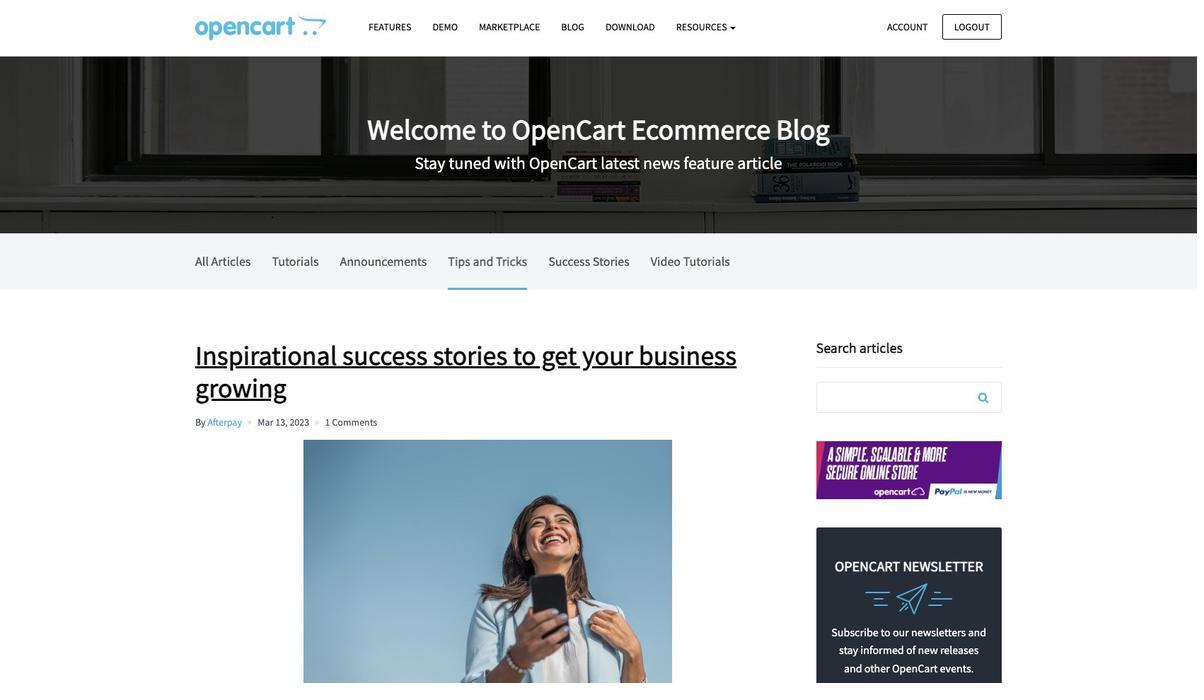 Task type: vqa. For each thing, say whether or not it's contained in the screenshot.
CLOUD STORES image
no



Task type: describe. For each thing, give the bounding box(es) containing it.
mar 13, 2023
[[258, 416, 309, 429]]

by afterpay
[[195, 416, 242, 429]]

events.
[[940, 661, 974, 676]]

account link
[[875, 14, 940, 40]]

stories
[[593, 253, 630, 270]]

logout
[[954, 20, 990, 33]]

newsletter
[[903, 557, 983, 575]]

subscribe to our newsletters and stay informed of new releases and other opencart events.
[[832, 625, 986, 676]]

resources
[[676, 21, 729, 33]]

13,
[[275, 416, 288, 429]]

stay
[[839, 643, 858, 657]]

tricks
[[496, 253, 527, 270]]

announcements
[[340, 253, 427, 270]]

resources link
[[666, 15, 747, 40]]

logout link
[[942, 14, 1002, 40]]

subscribe
[[832, 625, 879, 639]]

all articles link
[[195, 233, 251, 288]]

blog inside welcome to opencart ecommerce blog stay tuned with opencart latest news feature article
[[776, 112, 830, 147]]

download
[[606, 21, 655, 33]]

inspirational success stories to get your business growing
[[195, 339, 737, 404]]

video
[[651, 253, 681, 270]]

inspirational
[[195, 339, 337, 372]]

to for welcome
[[482, 112, 506, 147]]

our
[[893, 625, 909, 639]]

new
[[918, 643, 938, 657]]

2 horizontal spatial and
[[968, 625, 986, 639]]

with
[[494, 152, 526, 174]]

and inside tips and tricks link
[[473, 253, 493, 270]]

informed
[[861, 643, 904, 657]]

video tutorials
[[651, 253, 730, 270]]

1
[[325, 416, 330, 429]]

inspirational success stories to get your business growing link
[[195, 339, 795, 404]]

all articles
[[195, 253, 251, 270]]

account
[[887, 20, 928, 33]]

articles
[[211, 253, 251, 270]]

2023
[[290, 416, 309, 429]]

growing
[[195, 371, 287, 404]]

inspirational success stories to get your business growing image
[[195, 440, 781, 684]]

opencart right with
[[529, 152, 597, 174]]

0 horizontal spatial blog
[[561, 21, 584, 33]]

releases
[[940, 643, 979, 657]]



Task type: locate. For each thing, give the bounding box(es) containing it.
newsletters
[[911, 625, 966, 639]]

marketplace link
[[468, 15, 551, 40]]

1 horizontal spatial and
[[844, 661, 862, 676]]

features
[[369, 21, 411, 33]]

blog up article
[[776, 112, 830, 147]]

afterpay
[[208, 416, 242, 429]]

1 vertical spatial and
[[968, 625, 986, 639]]

of
[[906, 643, 916, 657]]

article
[[738, 152, 782, 174]]

and down stay at the bottom of page
[[844, 661, 862, 676]]

to
[[482, 112, 506, 147], [513, 339, 536, 372], [881, 625, 891, 639]]

0 vertical spatial to
[[482, 112, 506, 147]]

success
[[342, 339, 428, 372]]

download link
[[595, 15, 666, 40]]

success
[[548, 253, 590, 270]]

success stories
[[548, 253, 630, 270]]

latest
[[601, 152, 640, 174]]

by
[[195, 416, 206, 429]]

stay
[[415, 152, 445, 174]]

1 comments
[[325, 416, 377, 429]]

opencart inside subscribe to our newsletters and stay informed of new releases and other opencart events.
[[892, 661, 938, 676]]

features link
[[358, 15, 422, 40]]

other
[[865, 661, 890, 676]]

and right the tips
[[473, 253, 493, 270]]

1 horizontal spatial blog
[[776, 112, 830, 147]]

search
[[816, 339, 857, 357]]

1 vertical spatial to
[[513, 339, 536, 372]]

tutorials right the video
[[683, 253, 730, 270]]

welcome to opencart ecommerce blog stay tuned with opencart latest news feature article
[[367, 112, 830, 174]]

news
[[643, 152, 680, 174]]

0 horizontal spatial tutorials
[[272, 253, 319, 270]]

1 horizontal spatial tutorials
[[683, 253, 730, 270]]

to inside subscribe to our newsletters and stay informed of new releases and other opencart events.
[[881, 625, 891, 639]]

1 horizontal spatial to
[[513, 339, 536, 372]]

to inside welcome to opencart ecommerce blog stay tuned with opencart latest news feature article
[[482, 112, 506, 147]]

2 vertical spatial and
[[844, 661, 862, 676]]

blog link
[[551, 15, 595, 40]]

2 vertical spatial to
[[881, 625, 891, 639]]

success stories link
[[548, 233, 630, 288]]

tutorials link
[[272, 233, 319, 288]]

tuned
[[449, 152, 491, 174]]

to inside the inspirational success stories to get your business growing
[[513, 339, 536, 372]]

0 vertical spatial and
[[473, 253, 493, 270]]

demo
[[433, 21, 458, 33]]

ecommerce
[[631, 112, 771, 147]]

opencart
[[512, 112, 626, 147], [529, 152, 597, 174], [835, 557, 900, 575], [892, 661, 938, 676]]

2 tutorials from the left
[[683, 253, 730, 270]]

mar
[[258, 416, 273, 429]]

tutorials
[[272, 253, 319, 270], [683, 253, 730, 270]]

to left get
[[513, 339, 536, 372]]

blog left download
[[561, 21, 584, 33]]

opencart up the latest
[[512, 112, 626, 147]]

and up "releases"
[[968, 625, 986, 639]]

blog
[[561, 21, 584, 33], [776, 112, 830, 147]]

business
[[639, 339, 737, 372]]

to for subscribe
[[881, 625, 891, 639]]

0 horizontal spatial to
[[482, 112, 506, 147]]

comments
[[332, 416, 377, 429]]

get
[[542, 339, 577, 372]]

1 tutorials from the left
[[272, 253, 319, 270]]

afterpay link
[[208, 416, 242, 429]]

1 vertical spatial blog
[[776, 112, 830, 147]]

tips
[[448, 253, 470, 270]]

None text field
[[817, 383, 1001, 413]]

opencart - blog image
[[195, 15, 326, 40]]

tutorials right articles
[[272, 253, 319, 270]]

to up with
[[482, 112, 506, 147]]

0 horizontal spatial and
[[473, 253, 493, 270]]

search image
[[978, 392, 989, 403]]

announcements link
[[340, 233, 427, 288]]

and
[[473, 253, 493, 270], [968, 625, 986, 639], [844, 661, 862, 676]]

demo link
[[422, 15, 468, 40]]

opencart up 'subscribe'
[[835, 557, 900, 575]]

0 vertical spatial blog
[[561, 21, 584, 33]]

articles
[[859, 339, 903, 357]]

2 horizontal spatial to
[[881, 625, 891, 639]]

your
[[582, 339, 633, 372]]

tips and tricks link
[[448, 233, 527, 288]]

marketplace
[[479, 21, 540, 33]]

opencart down of
[[892, 661, 938, 676]]

stories
[[433, 339, 508, 372]]

video tutorials link
[[651, 233, 730, 288]]

opencart newsletter
[[835, 557, 983, 575]]

search articles
[[816, 339, 903, 357]]

feature
[[684, 152, 734, 174]]

welcome
[[367, 112, 476, 147]]

tips and tricks
[[448, 253, 527, 270]]

to left our
[[881, 625, 891, 639]]

all
[[195, 253, 209, 270]]



